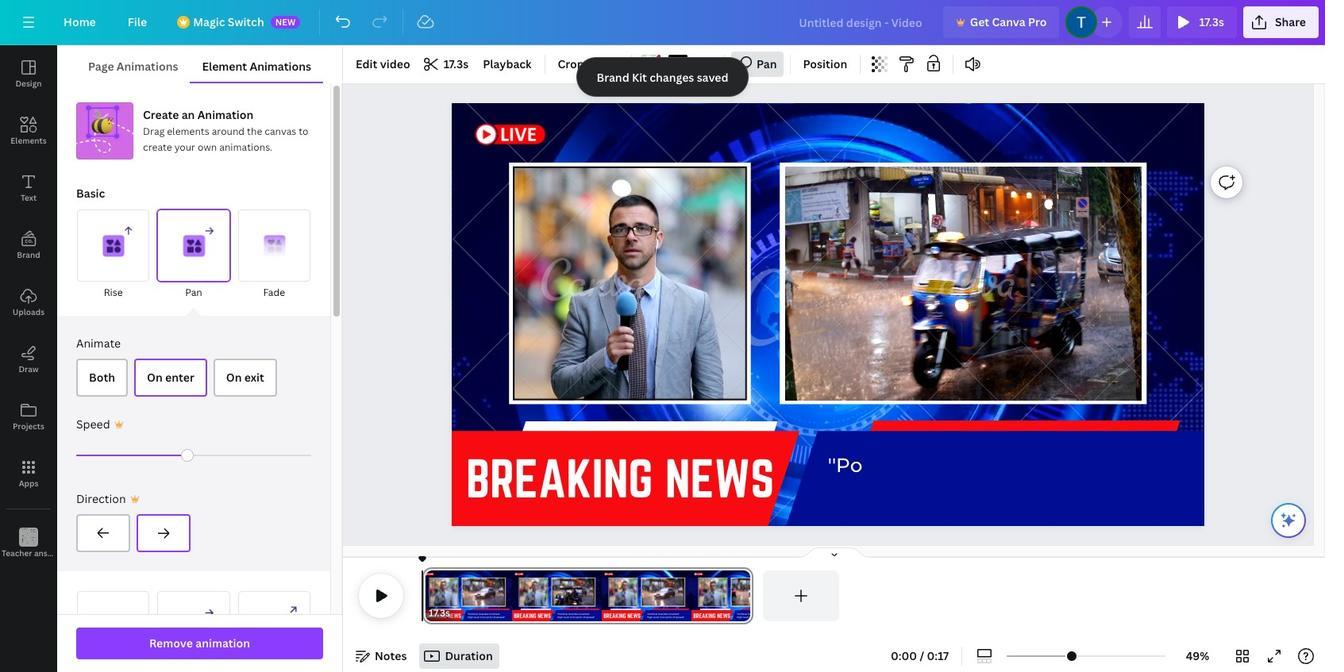 Task type: vqa. For each thing, say whether or not it's contained in the screenshot.
'Apps'
yes



Task type: describe. For each thing, give the bounding box(es) containing it.
hide pages image
[[796, 547, 872, 560]]

remove animation button
[[76, 628, 323, 660]]

answer
[[34, 548, 62, 559]]

page
[[88, 59, 114, 74]]

create
[[143, 141, 172, 154]]

pro
[[1028, 14, 1047, 29]]

magic
[[193, 14, 225, 29]]

1 vertical spatial 17.3s
[[444, 56, 469, 71]]

on enter button
[[134, 359, 207, 397]]

exposed''
[[1048, 481, 1141, 504]]

projects button
[[0, 388, 57, 445]]

on exit button
[[213, 359, 277, 397]]

home link
[[51, 6, 109, 38]]

flip
[[598, 56, 619, 71]]

uploads button
[[0, 274, 57, 331]]

text
[[21, 192, 37, 203]]

share button
[[1243, 6, 1319, 38]]

/
[[920, 649, 924, 664]]

trimming, start edge slider
[[422, 571, 437, 622]]

0 vertical spatial 17.3s button
[[1167, 6, 1237, 38]]

watermarks
[[686, 173, 736, 185]]

49%
[[1186, 649, 1210, 664]]

share
[[1275, 14, 1306, 29]]

elements
[[11, 135, 47, 146]]

design
[[15, 78, 42, 89]]

exit
[[244, 370, 264, 385]]

remove for remove animation
[[149, 636, 193, 651]]

' ' p o
[[828, 453, 863, 477]]

keys
[[63, 548, 81, 559]]

get canva pro button
[[943, 6, 1060, 38]]

animation
[[197, 107, 253, 122]]

brand for brand
[[17, 249, 40, 260]]

around
[[212, 125, 245, 138]]

changes
[[650, 69, 694, 85]]

file button
[[115, 6, 160, 38]]

fade image
[[238, 210, 310, 282]]

main menu bar
[[0, 0, 1325, 45]]

rise button
[[76, 209, 150, 302]]

canvas
[[265, 125, 296, 138]]

basic
[[76, 186, 105, 201]]

get
[[970, 14, 989, 29]]

fade
[[263, 286, 285, 300]]

brand kit changes saved
[[597, 69, 728, 85]]

playback
[[483, 56, 532, 71]]

remove watermarks
[[650, 173, 736, 185]]

scandal
[[921, 453, 1000, 477]]

notes button
[[349, 644, 413, 669]]

Design title text field
[[786, 6, 937, 38]]

flip button
[[592, 52, 625, 77]]

0:00 / 0:17
[[891, 649, 949, 664]]

rise image
[[77, 210, 150, 282]]

teacher
[[2, 548, 32, 559]]

get canva pro
[[970, 14, 1047, 29]]

on for on exit
[[226, 370, 242, 385]]

corruption
[[935, 481, 1043, 504]]

drag
[[143, 125, 165, 138]]

pop image
[[77, 592, 150, 664]]

crop button
[[551, 52, 591, 77]]

elements
[[167, 125, 209, 138]]

draw button
[[0, 331, 57, 388]]

1 vertical spatial 17.3s button
[[418, 52, 475, 77]]

edit video
[[356, 56, 410, 71]]

element animations
[[202, 59, 311, 74]]

new
[[275, 16, 296, 28]]

both button
[[76, 359, 128, 397]]

pan button
[[157, 209, 231, 302]]

remove animation
[[149, 636, 250, 651]]

on exit
[[226, 370, 264, 385]]

an
[[182, 107, 195, 122]]

level
[[884, 481, 929, 504]]

notes
[[375, 649, 407, 664]]

Page title text field
[[457, 606, 463, 622]]

0:00
[[891, 649, 917, 664]]

edit video button
[[349, 52, 417, 77]]

switch
[[228, 14, 264, 29]]

canva assistant image
[[1279, 511, 1298, 530]]

create
[[143, 107, 179, 122]]

brand for brand kit changes saved
[[597, 69, 629, 85]]

17.3s inside main menu bar
[[1199, 14, 1224, 29]]

apps
[[19, 478, 38, 489]]

position
[[803, 56, 847, 71]]



Task type: locate. For each thing, give the bounding box(es) containing it.
canva
[[992, 14, 1026, 29]]

elements button
[[0, 102, 57, 160]]

your
[[174, 141, 195, 154]]

draw
[[19, 364, 39, 375]]

uploads
[[13, 306, 45, 318]]

1 horizontal spatial animations
[[250, 59, 311, 74]]

the
[[247, 125, 262, 138]]

17.3s button left share dropdown button
[[1167, 6, 1237, 38]]

remove inside button
[[149, 636, 193, 651]]

enter
[[165, 370, 194, 385]]

side panel tab list
[[0, 45, 81, 572]]

direction
[[76, 492, 126, 507]]

element animations button
[[190, 52, 323, 82]]

pan inside popup button
[[757, 56, 777, 71]]

2 on from the left
[[226, 370, 242, 385]]

0 vertical spatial pan
[[757, 56, 777, 71]]

'
[[828, 453, 832, 477], [832, 453, 836, 477]]

unveiled:
[[1005, 453, 1097, 477]]

duration
[[445, 649, 493, 664]]

kit
[[632, 69, 647, 85]]

' left o
[[832, 453, 836, 477]]

brand button
[[0, 217, 57, 274]]

2 animations from the left
[[250, 59, 311, 74]]

no color image
[[642, 55, 661, 74]]

1 animations from the left
[[117, 59, 178, 74]]

17.3s button left page title text box
[[429, 606, 450, 622]]

17.3s button right video
[[418, 52, 475, 77]]

1 vertical spatial pan
[[185, 286, 202, 300]]

1 ' from the left
[[828, 453, 832, 477]]

brand inside button
[[17, 249, 40, 260]]

file
[[128, 14, 147, 29]]

0 horizontal spatial remove
[[149, 636, 193, 651]]

p
[[836, 453, 850, 477]]

brand left kit
[[597, 69, 629, 85]]

breaking news
[[466, 450, 775, 507], [466, 450, 775, 507]]

2 vertical spatial 17.3s
[[429, 607, 450, 620]]

pan inside button
[[185, 286, 202, 300]]

crop
[[558, 56, 584, 71]]

rise
[[104, 286, 123, 300]]

''political scandal unveiled: high-level corruption exposed''
[[828, 453, 1141, 504]]

animations down the file 'popup button'
[[117, 59, 178, 74]]

0 vertical spatial brand
[[597, 69, 629, 85]]

remove watermarks button
[[645, 173, 741, 185]]

on enter
[[147, 370, 194, 385]]

remove left watermarks
[[650, 173, 684, 185]]

49% button
[[1172, 644, 1224, 669]]

pan down pan image
[[185, 286, 202, 300]]

animation
[[196, 636, 250, 651]]

2 ' from the left
[[832, 453, 836, 477]]

element
[[202, 59, 247, 74]]

' left p on the bottom right of page
[[828, 453, 832, 477]]

on
[[147, 370, 163, 385], [226, 370, 242, 385]]

animations.
[[219, 141, 272, 154]]

edit
[[356, 56, 377, 71]]

design button
[[0, 45, 57, 102]]

playback button
[[477, 52, 538, 77]]

on left 'enter'
[[147, 370, 163, 385]]

animations down new
[[250, 59, 311, 74]]

magic switch
[[193, 14, 264, 29]]

1 horizontal spatial on
[[226, 370, 242, 385]]

saved
[[697, 69, 728, 85]]

1 vertical spatial remove
[[149, 636, 193, 651]]

1 vertical spatial brand
[[17, 249, 40, 260]]

0 horizontal spatial on
[[147, 370, 163, 385]]

0 vertical spatial 17.3s
[[1199, 14, 1224, 29]]

text button
[[0, 160, 57, 217]]

to
[[299, 125, 308, 138]]

1 horizontal spatial remove
[[650, 173, 684, 185]]

trimming, end edge slider
[[739, 571, 754, 622]]

fade button
[[237, 209, 311, 302]]

0 horizontal spatial pan
[[185, 286, 202, 300]]

projects
[[13, 421, 44, 432]]

2 vertical spatial 17.3s button
[[429, 606, 450, 622]]

create an animation drag elements around the canvas to create your own animations.
[[143, 107, 308, 154]]

0 vertical spatial remove
[[650, 173, 684, 185]]

1 horizontal spatial brand
[[597, 69, 629, 85]]

1 on from the left
[[147, 370, 163, 385]]

17.3s left playback
[[444, 56, 469, 71]]

17.3s left page title text box
[[429, 607, 450, 620]]

#000000 image
[[669, 55, 688, 74]]

pan image
[[157, 210, 230, 282]]

both
[[89, 370, 115, 385]]

0:17
[[927, 649, 949, 664]]

news
[[665, 450, 775, 507], [665, 450, 775, 507]]

remove for remove watermarks
[[650, 173, 684, 185]]

brand up uploads button
[[17, 249, 40, 260]]

17.3s
[[1199, 14, 1224, 29], [444, 56, 469, 71], [429, 607, 450, 620]]

brand
[[597, 69, 629, 85], [17, 249, 40, 260]]

pan right saved
[[757, 56, 777, 71]]

position button
[[797, 52, 854, 77]]

animations for element animations
[[250, 59, 311, 74]]

o
[[850, 453, 863, 477]]

video
[[380, 56, 410, 71]]

1 horizontal spatial pan
[[757, 56, 777, 71]]

animations
[[117, 59, 178, 74], [250, 59, 311, 74]]

page animations button
[[76, 52, 190, 82]]

wipe image
[[157, 592, 230, 664]]

breaking
[[466, 450, 653, 507], [466, 450, 653, 507]]

pan button
[[731, 52, 783, 77]]

duration button
[[420, 644, 499, 669]]

animations inside button
[[250, 59, 311, 74]]

on for on enter
[[147, 370, 163, 385]]

remove left animation at the bottom left of the page
[[149, 636, 193, 651]]

0 horizontal spatial animations
[[117, 59, 178, 74]]

home
[[64, 14, 96, 29]]

animate
[[76, 336, 121, 351]]

high-
[[828, 481, 884, 504]]

0 horizontal spatial brand
[[17, 249, 40, 260]]

;
[[27, 549, 30, 560]]

page animations
[[88, 59, 178, 74]]

on left exit
[[226, 370, 242, 385]]

17.3s left share dropdown button
[[1199, 14, 1224, 29]]

own
[[198, 141, 217, 154]]

teacher answer keys
[[2, 548, 81, 559]]

speed
[[76, 417, 110, 432]]

animations inside 'button'
[[117, 59, 178, 74]]

animations for page animations
[[117, 59, 178, 74]]



